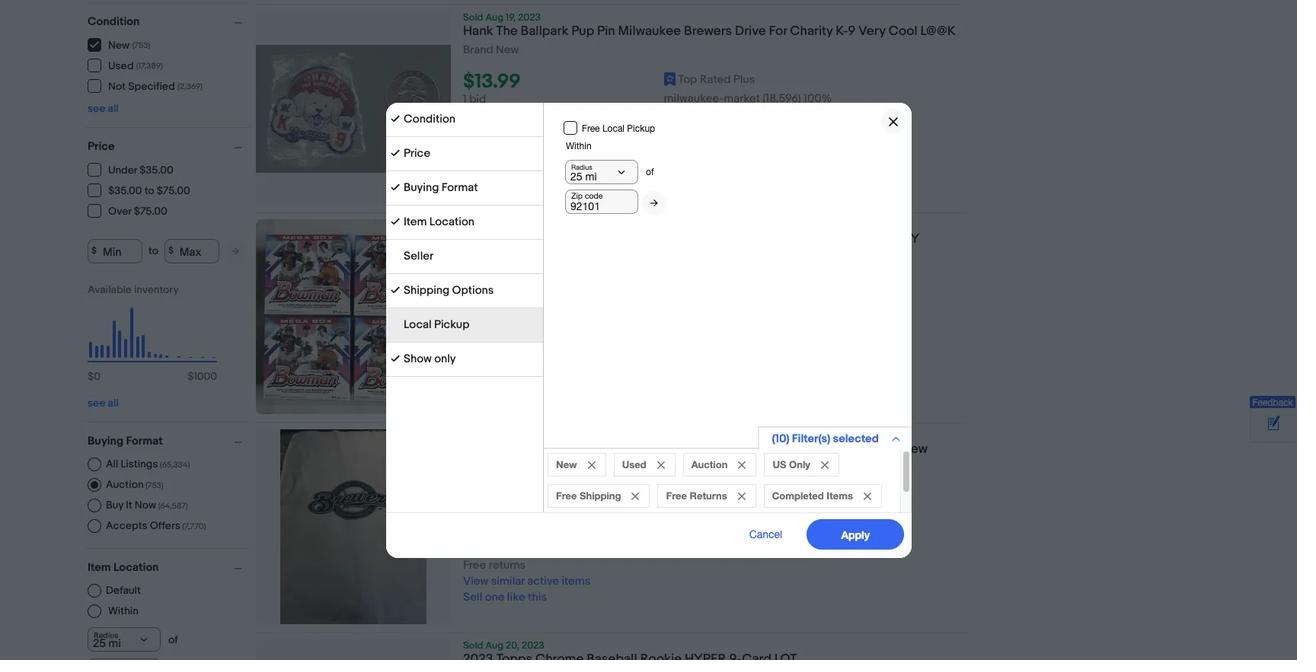 Task type: describe. For each thing, give the bounding box(es) containing it.
19, for $79.99
[[506, 219, 516, 232]]

for
[[769, 24, 787, 39]]

filter applied image for condition
[[391, 114, 400, 123]]

price button
[[88, 139, 249, 154]]

3 one from the top
[[485, 591, 505, 605]]

buy it now (64,587)
[[106, 499, 188, 512]]

(10)
[[772, 432, 789, 446]]

available inventory
[[88, 283, 179, 296]]

1 vertical spatial $35.00
[[108, 184, 142, 197]]

1 similar from the top
[[491, 140, 525, 155]]

cards
[[748, 232, 784, 247]]

1 sell one like this link from the top
[[463, 156, 547, 171]]

2 shipping from the top
[[489, 332, 534, 347]]

bowman
[[593, 232, 644, 247]]

(753) for auction
[[145, 480, 164, 490]]

$35.00 to $75.00 link
[[88, 183, 191, 197]]

local pickup
[[403, 317, 469, 332]]

pup
[[572, 24, 594, 39]]

buying format tab
[[386, 171, 543, 205]]

mega
[[787, 232, 821, 247]]

2 vertical spatial 2023
[[522, 640, 545, 653]]

bid for $13.99
[[470, 92, 486, 107]]

56"
[[788, 442, 808, 457]]

sga
[[622, 442, 649, 457]]

ballpark
[[521, 24, 569, 39]]

1 horizontal spatial pickup
[[627, 123, 655, 134]]

view similar active items link for $79.99
[[463, 364, 591, 379]]

see all button for price
[[88, 397, 119, 410]]

under $35.00
[[108, 164, 173, 177]]

 (64,587) Items text field
[[156, 501, 188, 511]]

2 100% from the top
[[804, 526, 832, 541]]

factory
[[863, 232, 920, 247]]

sold  aug 19, 2023 hank the ballpark pup pin milwaukee brewers drive for charity k-9 very cool l@@k brand new
[[463, 11, 956, 57]]

buying for buying format dropdown button
[[88, 434, 124, 448]]

4
[[508, 232, 516, 247]]

3 aug from the top
[[486, 640, 504, 653]]

milwaukee inside milwaukee brewers promo sga blanket big huge 39" x 56" baseball brand new l@@k !
[[463, 442, 526, 457]]

under
[[108, 164, 137, 177]]

3 items from the top
[[562, 575, 591, 589]]

2021
[[563, 232, 590, 247]]

2 milwaukee- from the top
[[664, 526, 724, 541]]

1 vertical spatial of
[[168, 634, 178, 647]]

brand inside 'sold  aug 19, 2023 hank the ballpark pup pin milwaukee brewers drive for charity k-9 very cool l@@k brand new'
[[463, 43, 493, 57]]

9
[[848, 24, 856, 39]]

new inside 'sold  aug 19, 2023 hank the ballpark pup pin milwaukee brewers drive for charity k-9 very cool l@@k brand new'
[[496, 43, 519, 57]]

location for item location dropdown button
[[113, 560, 159, 575]]

see all for price
[[88, 397, 119, 410]]

(7,770)
[[182, 522, 206, 531]]

all listings (65,334)
[[106, 458, 190, 471]]

 (7,770) Items text field
[[180, 522, 206, 531]]

new up used (17,389)
[[108, 39, 130, 52]]

2 milwaukee-market (18,596) 100% free shipping free returns view similar active items sell one like this from the top
[[463, 526, 832, 605]]

the
[[496, 24, 518, 39]]

format for buying format tab
[[441, 180, 478, 195]]

item for item location dropdown button
[[88, 560, 111, 575]]

shipping options tab
[[386, 274, 543, 308]]

plus for $13.99
[[734, 73, 755, 87]]

under $35.00 link
[[88, 163, 174, 177]]

milwaukee brewers promo sga blanket big huge 39" x 56" baseball brand new l@@k ! image
[[280, 430, 427, 625]]

promo
[[580, 442, 619, 457]]

auction (753)
[[106, 478, 164, 491]]

1 this from the top
[[528, 156, 547, 171]]

view inside the view similar active items sell one like this
[[463, 364, 489, 379]]

Maximum Value in $ text field
[[164, 239, 219, 263]]

lot
[[463, 232, 485, 247]]

!
[[501, 458, 506, 473]]

buy
[[106, 499, 124, 512]]

$79.99
[[463, 294, 523, 318]]

2 returns from the top
[[489, 559, 526, 573]]

1 vertical spatial $75.00
[[134, 205, 167, 218]]

sold  aug 19, 2023 lot of 4 (four) 2021 bowman baseball trading cards mega boxes factory sealed brand new
[[463, 219, 920, 281]]

filter applied image for buying format
[[391, 182, 400, 192]]

only
[[434, 352, 456, 366]]

rated for $13.99
[[700, 73, 731, 87]]

very
[[859, 24, 886, 39]]

completed
[[772, 490, 824, 502]]

3 like from the top
[[507, 591, 526, 605]]

hank the ballpark pup pin milwaukee brewers drive for charity k-9 very cool l@@k heading
[[463, 24, 956, 39]]

trading
[[700, 232, 745, 247]]

brand inside milwaukee brewers promo sga blanket big huge 39" x 56" baseball brand new l@@k !
[[864, 442, 899, 457]]

items
[[827, 490, 853, 502]]

milwaukee brewers promo sga blanket big huge 39" x 56" baseball brand new l@@k ! heading
[[463, 442, 928, 473]]

shipping options
[[403, 283, 494, 298]]

2 (18,596) from the top
[[763, 526, 801, 541]]

used (17,389)
[[108, 59, 163, 72]]

1 returns from the top
[[489, 124, 526, 139]]

2023 for $79.99
[[518, 219, 541, 232]]

listings
[[121, 458, 158, 471]]

0 vertical spatial to
[[145, 184, 154, 197]]

19, for $13.99
[[506, 11, 516, 24]]

$ 1000
[[188, 370, 217, 383]]

not specified (2,369)
[[108, 80, 203, 93]]

buying format for buying format tab
[[403, 180, 478, 195]]

remove filter - condition - new image
[[588, 461, 595, 469]]

accepts offers (7,770)
[[106, 519, 206, 532]]

cool
[[889, 24, 918, 39]]

plus for $9.79
[[734, 507, 755, 521]]

1 items from the top
[[562, 140, 591, 155]]

(17,389)
[[136, 61, 163, 71]]

lot of 4 (four) 2021 bowman baseball trading cards mega boxes factory sealed heading
[[463, 232, 920, 263]]

big
[[699, 442, 718, 457]]

 (65,334) Items text field
[[158, 460, 190, 470]]

remove filter - buying format - auction image
[[738, 461, 746, 469]]

1 100% from the top
[[804, 92, 832, 106]]

condition for condition dropdown button
[[88, 14, 140, 29]]

all
[[106, 458, 118, 471]]

l@@k inside 'sold  aug 19, 2023 hank the ballpark pup pin milwaukee brewers drive for charity k-9 very cool l@@k brand new'
[[921, 24, 956, 39]]

default link
[[88, 584, 141, 598]]

item for item location tab
[[403, 214, 427, 229]]

aug for $79.99
[[486, 219, 504, 232]]

condition for condition tab
[[403, 112, 455, 126]]

brand inside sold  aug 19, 2023 lot of 4 (four) 2021 bowman baseball trading cards mega boxes factory sealed brand new
[[463, 267, 493, 281]]

now
[[135, 499, 156, 512]]

hank the ballpark pup pin milwaukee brewers drive for charity k-9 very cool l@@k link
[[463, 24, 965, 43]]

remove filter - show only - completed items image
[[864, 493, 871, 500]]

view similar active items sell one like this
[[463, 364, 591, 395]]

see for condition
[[88, 102, 105, 115]]

bid for $79.99
[[470, 316, 486, 331]]

l@@k inside milwaukee brewers promo sga blanket big huge 39" x 56" baseball brand new l@@k !
[[463, 458, 499, 473]]

hank
[[463, 24, 493, 39]]

(65,334)
[[160, 460, 190, 470]]

lot of 4 (four) 2021 bowman baseball trading cards mega boxes factory sealed link
[[463, 232, 965, 267]]

filter applied image for price
[[391, 148, 400, 157]]

free shipping
[[463, 332, 534, 347]]

returns
[[690, 490, 727, 502]]

1 bid for $79.99
[[463, 316, 486, 331]]

price for price dropdown button
[[88, 139, 115, 154]]

3 active from the top
[[528, 575, 559, 589]]

$13.99
[[463, 70, 521, 94]]

(753) for new
[[132, 40, 150, 50]]

over
[[108, 205, 131, 218]]

top rated plus for $9.79
[[678, 507, 755, 521]]

within image
[[650, 198, 658, 207]]

blanket
[[652, 442, 696, 457]]

filter(s)
[[792, 432, 830, 446]]

format for buying format dropdown button
[[126, 434, 163, 448]]

baseball for trading
[[647, 232, 698, 247]]

3 similar from the top
[[491, 575, 525, 589]]

new inside milwaukee brewers promo sga blanket big huge 39" x 56" baseball brand new l@@k !
[[902, 442, 928, 457]]

show
[[403, 352, 432, 366]]

cancel
[[749, 528, 782, 541]]

not
[[108, 80, 126, 93]]

show only tab
[[386, 343, 543, 377]]

drive
[[735, 24, 766, 39]]

graph of available inventory between $0 and $1000+ image
[[88, 283, 217, 391]]

default
[[106, 584, 141, 597]]

hank the ballpark pup pin milwaukee brewers drive for charity k-9 very cool l@@k image
[[256, 45, 451, 173]]

free returns
[[666, 490, 727, 502]]

within inside dialog
[[566, 141, 591, 151]]

item location for item location dropdown button
[[88, 560, 159, 575]]

local inside tab list
[[403, 317, 431, 332]]

over $75.00
[[108, 205, 167, 218]]

1 market from the top
[[724, 92, 760, 106]]

available
[[88, 283, 132, 296]]

milwaukee brewers promo sga blanket big huge 39" x 56" baseball brand new l@@k !
[[463, 442, 928, 473]]

1 view similar active items link from the top
[[463, 140, 591, 155]]

huge
[[721, 442, 753, 457]]



Task type: vqa. For each thing, say whether or not it's contained in the screenshot.
1st the off
no



Task type: locate. For each thing, give the bounding box(es) containing it.
condition up price "tab"
[[403, 112, 455, 126]]

buying format inside tab
[[403, 180, 478, 195]]

dialog
[[0, 0, 1298, 661]]

0 vertical spatial top
[[678, 73, 697, 87]]

1 bid up the free shipping
[[463, 316, 486, 331]]

sell down the show only tab
[[463, 380, 483, 395]]

filter applied image inside buying format tab
[[391, 182, 400, 192]]

19, inside sold  aug 19, 2023 lot of 4 (four) 2021 bowman baseball trading cards mega boxes factory sealed brand new
[[506, 219, 516, 232]]

item location tab
[[386, 205, 543, 240]]

brewers left promo
[[529, 442, 577, 457]]

1 vertical spatial see all
[[88, 397, 119, 410]]

brewers
[[684, 24, 732, 39], [529, 442, 577, 457]]

0 horizontal spatial local
[[403, 317, 431, 332]]

sold  aug 20, 2023
[[463, 640, 545, 653]]

2 see all from the top
[[88, 397, 119, 410]]

brand up options
[[463, 267, 493, 281]]

see all for condition
[[88, 102, 119, 115]]

inventory
[[134, 283, 179, 296]]

2 see from the top
[[88, 397, 105, 410]]

used up not
[[108, 59, 134, 72]]

condition
[[88, 14, 140, 29], [403, 112, 455, 126]]

0 horizontal spatial format
[[126, 434, 163, 448]]

0 horizontal spatial item
[[88, 560, 111, 575]]

0 horizontal spatial l@@k
[[463, 458, 499, 473]]

all
[[108, 102, 119, 115], [108, 397, 119, 410]]

sold left 20,
[[463, 640, 483, 653]]

1 milwaukee- from the top
[[664, 92, 724, 106]]

None text field
[[565, 189, 638, 214], [88, 659, 161, 661], [565, 189, 638, 214], [88, 659, 161, 661]]

1 bid up price "tab"
[[463, 92, 486, 107]]

1 vertical spatial l@@k
[[463, 458, 499, 473]]

19, right of
[[506, 219, 516, 232]]

1 vertical spatial milwaukee-
[[664, 526, 724, 541]]

19,
[[506, 11, 516, 24], [506, 219, 516, 232]]

1 horizontal spatial format
[[441, 180, 478, 195]]

see for price
[[88, 397, 105, 410]]

one up sold  aug 20, 2023
[[485, 591, 505, 605]]

sell one like this link down the free shipping
[[463, 380, 547, 395]]

buying format for buying format dropdown button
[[88, 434, 163, 448]]

1 horizontal spatial buying format
[[403, 180, 478, 195]]

free shipping
[[556, 490, 621, 502]]

pickup inside tab list
[[434, 317, 469, 332]]

2 vertical spatial view
[[463, 575, 489, 589]]

$35.00 to $75.00
[[108, 184, 190, 197]]

l@@k
[[921, 24, 956, 39], [463, 458, 499, 473]]

similar down condition tab
[[491, 140, 525, 155]]

2 this from the top
[[528, 380, 547, 395]]

19, inside 'sold  aug 19, 2023 hank the ballpark pup pin milwaukee brewers drive for charity k-9 very cool l@@k brand new'
[[506, 11, 516, 24]]

2 rated from the top
[[700, 507, 731, 521]]

item up default link
[[88, 560, 111, 575]]

top down 'sold  aug 19, 2023 hank the ballpark pup pin milwaukee brewers drive for charity k-9 very cool l@@k brand new' on the top of the page
[[678, 73, 697, 87]]

1 up price "tab"
[[463, 92, 467, 107]]

19, right hank
[[506, 11, 516, 24]]

(10) filter(s) selected
[[772, 432, 879, 446]]

2 plus from the top
[[734, 507, 755, 521]]

bid up price "tab"
[[470, 92, 486, 107]]

$35.00
[[140, 164, 173, 177], [108, 184, 142, 197]]

0 horizontal spatial shipping
[[403, 283, 449, 298]]

all down not
[[108, 102, 119, 115]]

this up sold  aug 20, 2023
[[528, 591, 547, 605]]

format inside tab
[[441, 180, 478, 195]]

milwaukee brewers promo sga blanket big huge 39" x 56" baseball brand new l@@k ! link
[[463, 442, 965, 478]]

one inside the view similar active items sell one like this
[[485, 380, 505, 395]]

2 top from the top
[[678, 507, 697, 521]]

0 vertical spatial 19,
[[506, 11, 516, 24]]

accepts
[[106, 519, 147, 532]]

3 view from the top
[[463, 575, 489, 589]]

0 horizontal spatial pickup
[[434, 317, 469, 332]]

1 vertical spatial sell
[[463, 380, 483, 395]]

1 vertical spatial condition
[[403, 112, 455, 126]]

1 vertical spatial 100%
[[804, 526, 832, 541]]

1 vertical spatial similar
[[491, 364, 525, 379]]

sell one like this link for $9.79
[[463, 591, 547, 605]]

(64,587)
[[158, 501, 188, 511]]

milwaukee
[[618, 24, 681, 39], [463, 442, 526, 457]]

filter applied image
[[391, 217, 400, 226]]

0 vertical spatial plus
[[734, 73, 755, 87]]

1 vertical spatial baseball
[[811, 442, 862, 457]]

0 vertical spatial shipping
[[489, 108, 534, 123]]

1 vertical spatial like
[[507, 380, 526, 395]]

1 horizontal spatial location
[[429, 214, 474, 229]]

(10) filter(s) selected button
[[757, 426, 912, 450]]

top rated plus
[[678, 73, 755, 87], [678, 507, 755, 521]]

brand down hank
[[463, 43, 493, 57]]

2 vertical spatial view similar active items link
[[463, 575, 591, 589]]

2 vertical spatial one
[[485, 591, 505, 605]]

1000
[[194, 370, 217, 383]]

$9.79
[[463, 505, 513, 528]]

like inside the view similar active items sell one like this
[[507, 380, 526, 395]]

1 horizontal spatial used
[[622, 458, 646, 471]]

2023 right the
[[518, 11, 541, 24]]

(753)
[[132, 40, 150, 50], [145, 480, 164, 490]]

milwaukee inside 'sold  aug 19, 2023 hank the ballpark pup pin milwaukee brewers drive for charity k-9 very cool l@@k brand new'
[[618, 24, 681, 39]]

selected
[[833, 432, 879, 446]]

aug left 20,
[[486, 640, 504, 653]]

2 vertical spatial like
[[507, 591, 526, 605]]

2 filter applied image from the top
[[391, 148, 400, 157]]

20,
[[506, 640, 520, 653]]

used for used (17,389)
[[108, 59, 134, 72]]

buying inside tab
[[403, 180, 439, 195]]

milwaukee right pin
[[618, 24, 681, 39]]

3 filter applied image from the top
[[391, 182, 400, 192]]

1 vertical spatial item
[[88, 560, 111, 575]]

options
[[452, 283, 494, 298]]

0 vertical spatial all
[[108, 102, 119, 115]]

item location for item location tab
[[403, 214, 474, 229]]

1 vertical spatial auction
[[106, 478, 144, 491]]

1 vertical spatial top
[[678, 507, 697, 521]]

aug left ballpark
[[486, 11, 504, 24]]

2 vertical spatial sold
[[463, 640, 483, 653]]

Minimum Value in $ text field
[[88, 239, 142, 263]]

(18,596) down completed
[[763, 526, 801, 541]]

see all button down not
[[88, 102, 119, 115]]

over $75.00 link
[[88, 204, 168, 218]]

all for price
[[108, 397, 119, 410]]

2 active from the top
[[528, 364, 559, 379]]

1 see from the top
[[88, 102, 105, 115]]

sell one like this link for $79.99
[[463, 380, 547, 395]]

aug inside 'sold  aug 19, 2023 hank the ballpark pup pin milwaukee brewers drive for charity k-9 very cool l@@k brand new'
[[486, 11, 504, 24]]

0 vertical spatial auction
[[691, 458, 728, 471]]

$ 0
[[88, 370, 101, 383]]

$35.00 up over $75.00 link
[[108, 184, 142, 197]]

1 vertical spatial item location
[[88, 560, 159, 575]]

new inside sold  aug 19, 2023 lot of 4 (four) 2021 bowman baseball trading cards mega boxes factory sealed brand new
[[496, 267, 519, 281]]

1 all from the top
[[108, 102, 119, 115]]

active inside the view similar active items sell one like this
[[528, 364, 559, 379]]

to right minimum value in $ text box
[[149, 245, 158, 258]]

2023 right 20,
[[522, 640, 545, 653]]

auction for auction
[[691, 458, 728, 471]]

format up all listings (65,334) in the bottom of the page
[[126, 434, 163, 448]]

brewers inside 'sold  aug 19, 2023 hank the ballpark pup pin milwaukee brewers drive for charity k-9 very cool l@@k brand new'
[[684, 24, 732, 39]]

3 view similar active items link from the top
[[463, 575, 591, 589]]

see all down not
[[88, 102, 119, 115]]

see all button for condition
[[88, 102, 119, 115]]

2 bid from the top
[[470, 316, 486, 331]]

1 sold from the top
[[463, 11, 483, 24]]

view similar active items link
[[463, 140, 591, 155], [463, 364, 591, 379], [463, 575, 591, 589]]

1 bid
[[463, 92, 486, 107], [463, 316, 486, 331]]

1 19, from the top
[[506, 11, 516, 24]]

$75.00
[[157, 184, 190, 197], [134, 205, 167, 218]]

3 sell one like this link from the top
[[463, 591, 547, 605]]

1 1 from the top
[[463, 92, 467, 107]]

show only
[[403, 352, 456, 366]]

0 vertical spatial $35.00
[[140, 164, 173, 177]]

buying
[[403, 180, 439, 195], [88, 434, 124, 448]]

see all button down 0
[[88, 397, 119, 410]]

k-
[[836, 24, 848, 39]]

3 this from the top
[[528, 591, 547, 605]]

new right selected
[[902, 442, 928, 457]]

1 horizontal spatial buying
[[403, 180, 439, 195]]

returns down $13.99
[[489, 124, 526, 139]]

1 milwaukee-market (18,596) 100% free shipping free returns view similar active items sell one like this from the top
[[463, 92, 832, 171]]

100% left apply
[[804, 526, 832, 541]]

sell up buying format tab
[[463, 156, 483, 171]]

this up (four)
[[528, 156, 547, 171]]

1 vertical spatial location
[[113, 560, 159, 575]]

2023 inside 'sold  aug 19, 2023 hank the ballpark pup pin milwaukee brewers drive for charity k-9 very cool l@@k brand new'
[[518, 11, 541, 24]]

baseball for brand
[[811, 442, 862, 457]]

2 items from the top
[[562, 364, 591, 379]]

0 horizontal spatial condition
[[88, 14, 140, 29]]

$
[[92, 245, 97, 257], [168, 245, 174, 257], [88, 370, 94, 383], [188, 370, 194, 383]]

0 vertical spatial used
[[108, 59, 134, 72]]

1 like from the top
[[507, 156, 526, 171]]

charity
[[790, 24, 833, 39]]

filter applied image inside price "tab"
[[391, 148, 400, 157]]

0 vertical spatial this
[[528, 156, 547, 171]]

see all down 0
[[88, 397, 119, 410]]

1 horizontal spatial within
[[566, 141, 591, 151]]

0 vertical spatial of
[[646, 166, 654, 177]]

remove filter - condition - used image
[[657, 461, 665, 469]]

1 horizontal spatial l@@k
[[921, 24, 956, 39]]

shipping down $13.99
[[489, 108, 534, 123]]

0 vertical spatial see
[[88, 102, 105, 115]]

0 vertical spatial $75.00
[[157, 184, 190, 197]]

bid
[[470, 92, 486, 107], [470, 316, 486, 331]]

items inside the view similar active items sell one like this
[[562, 364, 591, 379]]

this inside the view similar active items sell one like this
[[528, 380, 547, 395]]

plus down remove filter - show only - free returns icon
[[734, 507, 755, 521]]

feedback
[[1253, 398, 1293, 409]]

shipping
[[489, 108, 534, 123], [489, 332, 534, 347], [489, 543, 534, 557]]

filter applied image
[[391, 114, 400, 123], [391, 148, 400, 157], [391, 182, 400, 192], [391, 285, 400, 295], [391, 354, 400, 363]]

1 vertical spatial brewers
[[529, 442, 577, 457]]

item
[[403, 214, 427, 229], [88, 560, 111, 575]]

3 shipping from the top
[[489, 543, 534, 557]]

used for used
[[622, 458, 646, 471]]

0 vertical spatial returns
[[489, 124, 526, 139]]

0 horizontal spatial buying
[[88, 434, 124, 448]]

market
[[724, 92, 760, 106], [724, 526, 760, 541]]

0 vertical spatial like
[[507, 156, 526, 171]]

tab list
[[386, 102, 543, 377]]

1 vertical spatial 19,
[[506, 219, 516, 232]]

2023 right 4
[[518, 219, 541, 232]]

1 horizontal spatial price
[[403, 146, 430, 160]]

l@@k right cool
[[921, 24, 956, 39]]

like up 20,
[[507, 591, 526, 605]]

milwaukee-market (18,596) 100% free shipping free returns view similar active items sell one like this down remove filter - shipping options - free shipping icon
[[463, 526, 832, 605]]

1 horizontal spatial baseball
[[811, 442, 862, 457]]

0 horizontal spatial buying format
[[88, 434, 163, 448]]

2 aug from the top
[[486, 219, 504, 232]]

top rated plus down returns
[[678, 507, 755, 521]]

0 vertical spatial view
[[463, 140, 489, 155]]

2 19, from the top
[[506, 219, 516, 232]]

baseball inside milwaukee brewers promo sga blanket big huge 39" x 56" baseball brand new l@@k !
[[811, 442, 862, 457]]

view down condition tab
[[463, 140, 489, 155]]

heading
[[463, 653, 797, 661]]

(753) up "buy it now (64,587)"
[[145, 480, 164, 490]]

1 filter applied image from the top
[[391, 114, 400, 123]]

sold inside sold  aug 19, 2023 lot of 4 (four) 2021 bowman baseball trading cards mega boxes factory sealed brand new
[[463, 219, 483, 232]]

aug
[[486, 11, 504, 24], [486, 219, 504, 232], [486, 640, 504, 653]]

sell inside the view similar active items sell one like this
[[463, 380, 483, 395]]

0 vertical spatial see all button
[[88, 102, 119, 115]]

1 bid for $13.99
[[463, 92, 486, 107]]

brewers inside milwaukee brewers promo sga blanket big huge 39" x 56" baseball brand new l@@k !
[[529, 442, 577, 457]]

baseball
[[647, 232, 698, 247], [811, 442, 862, 457]]

item location
[[403, 214, 474, 229], [88, 560, 159, 575]]

2 view from the top
[[463, 364, 489, 379]]

1 shipping from the top
[[489, 108, 534, 123]]

0 horizontal spatial milwaukee
[[463, 442, 526, 457]]

free local pickup
[[582, 123, 655, 134]]

buying format down price "tab"
[[403, 180, 478, 195]]

1 vertical spatial 1 bid
[[463, 316, 486, 331]]

rated
[[700, 73, 731, 87], [700, 507, 731, 521]]

2 sold from the top
[[463, 219, 483, 232]]

buying up all
[[88, 434, 124, 448]]

1 aug from the top
[[486, 11, 504, 24]]

1 1 bid from the top
[[463, 92, 486, 107]]

milwaukee up !
[[463, 442, 526, 457]]

filter applied image inside the show only tab
[[391, 354, 400, 363]]

of
[[646, 166, 654, 177], [168, 634, 178, 647]]

location up default in the bottom of the page
[[113, 560, 159, 575]]

it
[[126, 499, 132, 512]]

2 vertical spatial items
[[562, 575, 591, 589]]

2 one from the top
[[485, 380, 505, 395]]

1 horizontal spatial milwaukee
[[618, 24, 681, 39]]

rated for $9.79
[[700, 507, 731, 521]]

 (753) Items text field
[[144, 480, 164, 490]]

rated down returns
[[700, 507, 731, 521]]

item inside item location tab
[[403, 214, 427, 229]]

price tab
[[386, 137, 543, 171]]

similar inside the view similar active items sell one like this
[[491, 364, 525, 379]]

item location inside tab
[[403, 214, 474, 229]]

condition tab
[[386, 102, 543, 137]]

shipping down $79.99
[[489, 332, 534, 347]]

price for price "tab"
[[403, 146, 430, 160]]

location for item location tab
[[429, 214, 474, 229]]

2 sell from the top
[[463, 380, 483, 395]]

(four)
[[519, 232, 560, 247]]

buying for buying format tab
[[403, 180, 439, 195]]

1 vertical spatial items
[[562, 364, 591, 379]]

top for $9.79
[[678, 507, 697, 521]]

sold for $79.99
[[463, 219, 483, 232]]

2 vertical spatial sell one like this link
[[463, 591, 547, 605]]

$75.00 down under $35.00 on the top left
[[157, 184, 190, 197]]

like
[[507, 156, 526, 171], [507, 380, 526, 395], [507, 591, 526, 605]]

all for condition
[[108, 102, 119, 115]]

1 down shipping options tab
[[463, 316, 467, 331]]

sell up sold  aug 20, 2023
[[463, 591, 483, 605]]

2 vertical spatial shipping
[[489, 543, 534, 557]]

auction
[[691, 458, 728, 471], [106, 478, 144, 491]]

within down free local pickup in the top of the page
[[566, 141, 591, 151]]

completed items
[[772, 490, 853, 502]]

remove filter - shipping options - free shipping image
[[632, 493, 639, 500]]

format down price "tab"
[[441, 180, 478, 195]]

top for $13.99
[[678, 73, 697, 87]]

view similar active items link for $9.79
[[463, 575, 591, 589]]

1 sell from the top
[[463, 156, 483, 171]]

rated down 'sold  aug 19, 2023 hank the ballpark pup pin milwaukee brewers drive for charity k-9 very cool l@@k brand new' on the top of the page
[[700, 73, 731, 87]]

used inside dialog
[[622, 458, 646, 471]]

1 vertical spatial within
[[108, 605, 139, 618]]

0
[[94, 370, 101, 383]]

2 sell one like this link from the top
[[463, 380, 547, 395]]

view similar active items link up 20,
[[463, 575, 591, 589]]

(753) inside new (753)
[[132, 40, 150, 50]]

2 1 from the top
[[463, 316, 467, 331]]

bid up the free shipping
[[470, 316, 486, 331]]

tab list containing condition
[[386, 102, 543, 377]]

1 vertical spatial active
[[528, 364, 559, 379]]

1 vertical spatial all
[[108, 397, 119, 410]]

location
[[429, 214, 474, 229], [113, 560, 159, 575]]

aug for $13.99
[[486, 11, 504, 24]]

buying format up all
[[88, 434, 163, 448]]

2 all from the top
[[108, 397, 119, 410]]

4 filter applied image from the top
[[391, 285, 400, 295]]

1 (18,596) from the top
[[763, 92, 801, 106]]

0 vertical spatial (753)
[[132, 40, 150, 50]]

2023 for $13.99
[[518, 11, 541, 24]]

1 rated from the top
[[700, 73, 731, 87]]

boxes
[[824, 232, 860, 247]]

cancel button
[[732, 519, 799, 550]]

remove filter - item location - us only image
[[821, 461, 829, 469]]

shipping down remove filter - condition - new image
[[580, 490, 621, 502]]

1 vertical spatial used
[[622, 458, 646, 471]]

1 for $79.99
[[463, 316, 467, 331]]

1 vertical spatial see all button
[[88, 397, 119, 410]]

to down under $35.00 on the top left
[[145, 184, 154, 197]]

returns down $9.79
[[489, 559, 526, 573]]

1 vertical spatial sold
[[463, 219, 483, 232]]

sold left of
[[463, 219, 483, 232]]

top rated plus down 'sold  aug 19, 2023 hank the ballpark pup pin milwaukee brewers drive for charity k-9 very cool l@@k brand new' on the top of the page
[[678, 73, 755, 87]]

view down $9.79
[[463, 575, 489, 589]]

condition button
[[88, 14, 249, 29]]

aug inside sold  aug 19, 2023 lot of 4 (four) 2021 bowman baseball trading cards mega boxes factory sealed brand new
[[486, 219, 504, 232]]

2 1 bid from the top
[[463, 316, 486, 331]]

1 see all from the top
[[88, 102, 119, 115]]

filter applied image for shipping options
[[391, 285, 400, 295]]

baseball inside sold  aug 19, 2023 lot of 4 (four) 2021 bowman baseball trading cards mega boxes factory sealed brand new
[[647, 232, 698, 247]]

1 vertical spatial to
[[149, 245, 158, 258]]

2 view similar active items link from the top
[[463, 364, 591, 379]]

item right filter applied image at top left
[[403, 214, 427, 229]]

1 view from the top
[[463, 140, 489, 155]]

of down item location dropdown button
[[168, 634, 178, 647]]

baseball down the within image
[[647, 232, 698, 247]]

dialog containing condition
[[0, 0, 1298, 661]]

1 vertical spatial format
[[126, 434, 163, 448]]

format
[[441, 180, 478, 195], [126, 434, 163, 448]]

1 top rated plus from the top
[[678, 73, 755, 87]]

within down default in the bottom of the page
[[108, 605, 139, 618]]

2 market from the top
[[724, 526, 760, 541]]

$35.00 up $35.00 to $75.00
[[140, 164, 173, 177]]

location up lot
[[429, 214, 474, 229]]

price inside price "tab"
[[403, 146, 430, 160]]

remove filter - show only - free returns image
[[738, 493, 745, 500]]

apply button
[[807, 519, 904, 550]]

1 vertical spatial shipping
[[580, 490, 621, 502]]

1 vertical spatial shipping
[[489, 332, 534, 347]]

condition inside tab
[[403, 112, 455, 126]]

3 sell from the top
[[463, 591, 483, 605]]

0 vertical spatial shipping
[[403, 283, 449, 298]]

of up the within image
[[646, 166, 654, 177]]

(18,596) down the 'for'
[[763, 92, 801, 106]]

seller
[[403, 249, 433, 263]]

0 vertical spatial 1 bid
[[463, 92, 486, 107]]

offers
[[150, 519, 180, 532]]

sold left the
[[463, 11, 483, 24]]

2 similar from the top
[[491, 364, 525, 379]]

0 horizontal spatial item location
[[88, 560, 159, 575]]

2 vertical spatial sell
[[463, 591, 483, 605]]

one down the show only tab
[[485, 380, 505, 395]]

view right the only
[[463, 364, 489, 379]]

brewers left the "drive"
[[684, 24, 732, 39]]

location inside tab
[[429, 214, 474, 229]]

2 like from the top
[[507, 380, 526, 395]]

us only
[[773, 458, 810, 471]]

pickup down shipping options
[[434, 317, 469, 332]]

1 horizontal spatial item location
[[403, 214, 474, 229]]

l@@k left !
[[463, 458, 499, 473]]

2023 inside sold  aug 19, 2023 lot of 4 (four) 2021 bowman baseball trading cards mega boxes factory sealed brand new
[[518, 219, 541, 232]]

1 vertical spatial pickup
[[434, 317, 469, 332]]

1 horizontal spatial item
[[403, 214, 427, 229]]

2 top rated plus from the top
[[678, 507, 755, 521]]

1 vertical spatial market
[[724, 526, 760, 541]]

filter applied image inside shipping options tab
[[391, 285, 400, 295]]

1 active from the top
[[528, 140, 559, 155]]

pickup up the within image
[[627, 123, 655, 134]]

x
[[778, 442, 785, 457]]

0 vertical spatial within
[[566, 141, 591, 151]]

used
[[108, 59, 134, 72], [622, 458, 646, 471]]

shipping
[[403, 283, 449, 298], [580, 490, 621, 502]]

milwaukee- down 'sold  aug 19, 2023 hank the ballpark pup pin milwaukee brewers drive for charity k-9 very cool l@@k brand new' on the top of the page
[[664, 92, 724, 106]]

1 top from the top
[[678, 73, 697, 87]]

0 vertical spatial bid
[[470, 92, 486, 107]]

pin
[[597, 24, 615, 39]]

1 vertical spatial milwaukee-market (18,596) 100% free shipping free returns view similar active items sell one like this
[[463, 526, 832, 605]]

1 bid from the top
[[470, 92, 486, 107]]

auction for auction (753)
[[106, 478, 144, 491]]

1 vertical spatial brand
[[463, 267, 493, 281]]

only
[[789, 458, 810, 471]]

sell
[[463, 156, 483, 171], [463, 380, 483, 395], [463, 591, 483, 605]]

1 for $13.99
[[463, 92, 467, 107]]

(753) inside auction (753)
[[145, 480, 164, 490]]

view similar active items link down condition tab
[[463, 140, 591, 155]]

0 vertical spatial top rated plus
[[678, 73, 755, 87]]

sell one like this link
[[463, 156, 547, 171], [463, 380, 547, 395], [463, 591, 547, 605]]

brand up remove filter - show only - completed items image
[[864, 442, 899, 457]]

(753) up used (17,389)
[[132, 40, 150, 50]]

sold for $13.99
[[463, 11, 483, 24]]

like down the free shipping
[[507, 380, 526, 395]]

1 vertical spatial view
[[463, 364, 489, 379]]

1 see all button from the top
[[88, 102, 119, 115]]

returns
[[489, 124, 526, 139], [489, 559, 526, 573]]

1 plus from the top
[[734, 73, 755, 87]]

0 vertical spatial brand
[[463, 43, 493, 57]]

0 vertical spatial similar
[[491, 140, 525, 155]]

of
[[488, 232, 505, 247]]

0 vertical spatial 2023
[[518, 11, 541, 24]]

1 one from the top
[[485, 156, 505, 171]]

0 vertical spatial local
[[602, 123, 624, 134]]

3 sold from the top
[[463, 640, 483, 653]]

top down free returns
[[678, 507, 697, 521]]

sold inside 'sold  aug 19, 2023 hank the ballpark pup pin milwaukee brewers drive for charity k-9 very cool l@@k brand new'
[[463, 11, 483, 24]]

shipping inside tab
[[403, 283, 449, 298]]

5 filter applied image from the top
[[391, 354, 400, 363]]

shipping down $9.79
[[489, 543, 534, 557]]

see all button
[[88, 102, 119, 115], [88, 397, 119, 410]]

new left remove filter - condition - new image
[[556, 458, 577, 471]]

1 vertical spatial buying
[[88, 434, 124, 448]]

0 vertical spatial brewers
[[684, 24, 732, 39]]

shipping down seller
[[403, 283, 449, 298]]

market down remove filter - show only - free returns icon
[[724, 526, 760, 541]]

sell one like this link up sold  aug 20, 2023
[[463, 591, 547, 605]]

0 vertical spatial sell one like this link
[[463, 156, 547, 171]]

one
[[485, 156, 505, 171], [485, 380, 505, 395], [485, 591, 505, 605]]

filter applied image for show only
[[391, 354, 400, 363]]

pickup
[[627, 123, 655, 134], [434, 317, 469, 332]]

0 vertical spatial item
[[403, 214, 427, 229]]

one up buying format tab
[[485, 156, 505, 171]]

1 vertical spatial local
[[403, 317, 431, 332]]

item location up default in the bottom of the page
[[88, 560, 159, 575]]

brand
[[463, 43, 493, 57], [463, 267, 493, 281], [864, 442, 899, 457]]

price
[[88, 139, 115, 154], [403, 146, 430, 160]]

new down the
[[496, 43, 519, 57]]

1 vertical spatial buying format
[[88, 434, 163, 448]]

top rated plus for $13.99
[[678, 73, 755, 87]]

view
[[463, 140, 489, 155], [463, 364, 489, 379], [463, 575, 489, 589]]

price down condition tab
[[403, 146, 430, 160]]

lot of 4 (four) 2021 bowman baseball trading cards mega boxes factory sealed image
[[256, 219, 451, 415]]

filter applied image inside condition tab
[[391, 114, 400, 123]]

0 vertical spatial item location
[[403, 214, 474, 229]]

2 see all button from the top
[[88, 397, 119, 410]]

view similar active items link down the free shipping
[[463, 364, 591, 379]]



